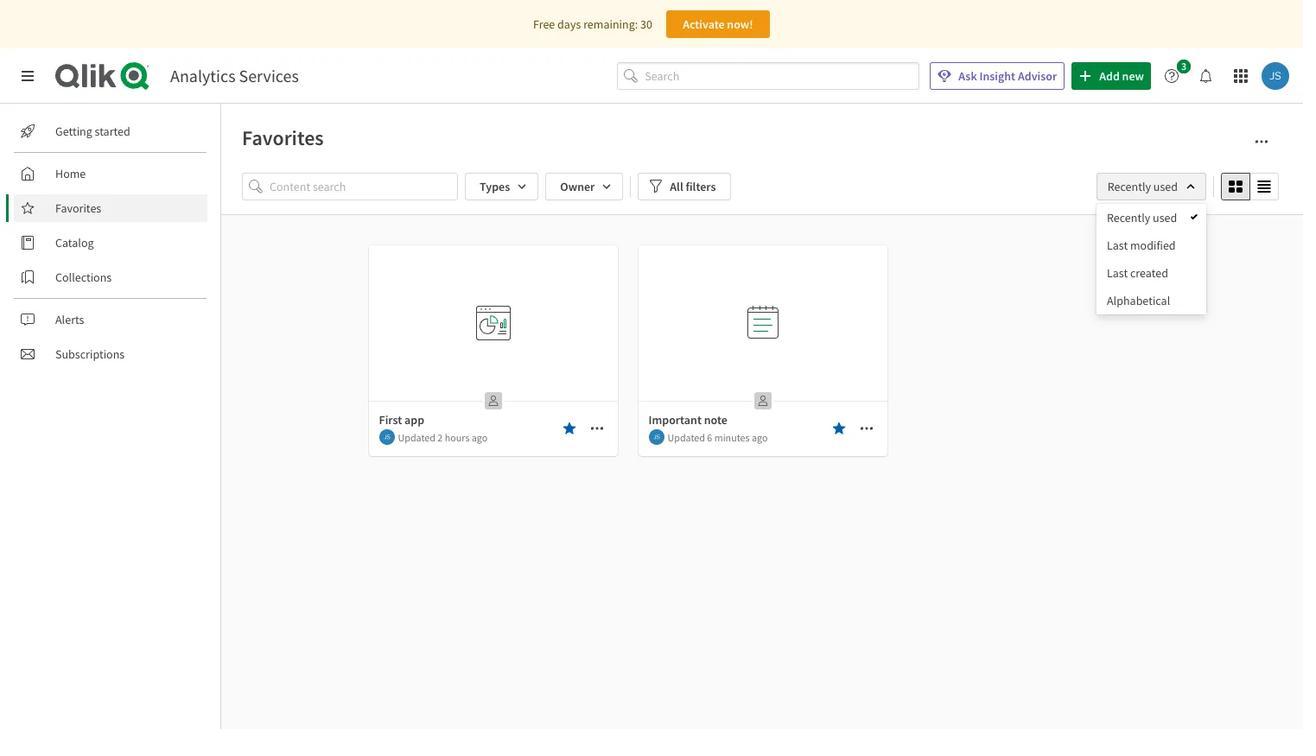 Task type: vqa. For each thing, say whether or not it's contained in the screenshot.
ago corresponding to First app
yes



Task type: describe. For each thing, give the bounding box(es) containing it.
home link
[[14, 160, 207, 188]]

activate
[[683, 16, 725, 32]]

home
[[55, 166, 86, 181]]

6
[[707, 431, 712, 444]]

updated for note
[[668, 431, 705, 444]]

recently used for recently used option
[[1107, 210, 1177, 226]]

insight
[[980, 68, 1016, 84]]

last created option
[[1097, 259, 1206, 287]]

first
[[379, 412, 402, 428]]

getting started
[[55, 124, 130, 139]]

recently for "recently used" field
[[1108, 179, 1151, 194]]

alerts
[[55, 312, 84, 328]]

important
[[649, 412, 702, 428]]

recently used for "recently used" field
[[1108, 179, 1178, 194]]

updated 2 hours ago
[[398, 431, 488, 444]]

recently used option
[[1097, 204, 1206, 232]]

alphabetical
[[1107, 293, 1170, 309]]

filters region
[[0, 0, 1303, 729]]

favorites inside favorites link
[[55, 200, 101, 216]]

catalog link
[[14, 229, 207, 257]]

recently for recently used option
[[1107, 210, 1150, 226]]

searchbar element
[[617, 62, 920, 90]]

used for "recently used" field
[[1153, 179, 1178, 194]]

collections link
[[14, 264, 207, 291]]

last for last created
[[1107, 265, 1128, 281]]

Recently used field
[[1096, 173, 1206, 200]]

close sidebar menu image
[[21, 69, 35, 83]]

Search text field
[[645, 62, 920, 90]]

last created
[[1107, 265, 1168, 281]]

ask insight advisor button
[[930, 62, 1065, 90]]

jacob simon element for first
[[379, 429, 394, 445]]

switch view group
[[1221, 173, 1279, 200]]

created
[[1130, 265, 1168, 281]]

last modified
[[1107, 238, 1176, 253]]

ask insight advisor
[[959, 68, 1057, 84]]

ago for first app
[[472, 431, 488, 444]]

0 vertical spatial favorites
[[242, 124, 324, 151]]

2
[[438, 431, 443, 444]]

getting
[[55, 124, 92, 139]]

navigation pane element
[[0, 111, 220, 375]]

jacob simon element for important
[[649, 429, 664, 445]]

last for last modified
[[1107, 238, 1128, 253]]

app
[[404, 412, 424, 428]]

alerts link
[[14, 306, 207, 334]]

modified
[[1130, 238, 1176, 253]]



Task type: locate. For each thing, give the bounding box(es) containing it.
2 jacob simon element from the left
[[649, 429, 664, 445]]

remove from favorites image
[[562, 422, 576, 436], [832, 422, 846, 436]]

updated
[[398, 431, 436, 444], [668, 431, 705, 444]]

recently inside field
[[1108, 179, 1151, 194]]

1 updated from the left
[[398, 431, 436, 444]]

1 vertical spatial used
[[1153, 210, 1177, 226]]

1 remove from favorites image from the left
[[562, 422, 576, 436]]

analytics services element
[[170, 65, 299, 86]]

subscriptions link
[[14, 340, 207, 368]]

analytics services
[[170, 65, 299, 86]]

days
[[557, 16, 581, 32]]

1 horizontal spatial favorites
[[242, 124, 324, 151]]

used up modified
[[1153, 210, 1177, 226]]

last left created
[[1107, 265, 1128, 281]]

Content search text field
[[270, 173, 458, 201]]

1 horizontal spatial ago
[[752, 431, 768, 444]]

recently used inside field
[[1108, 179, 1178, 194]]

jacob simon image
[[649, 429, 664, 445]]

1 last from the top
[[1107, 238, 1128, 253]]

recently used up recently used option
[[1108, 179, 1178, 194]]

updated down app
[[398, 431, 436, 444]]

favorites down services
[[242, 124, 324, 151]]

list box containing recently used
[[1097, 204, 1206, 315]]

catalog
[[55, 235, 94, 251]]

2 ago from the left
[[752, 431, 768, 444]]

1 horizontal spatial personal element
[[749, 387, 776, 415]]

last inside last modified option
[[1107, 238, 1128, 253]]

1 horizontal spatial updated
[[668, 431, 705, 444]]

1 ago from the left
[[472, 431, 488, 444]]

free days remaining: 30
[[533, 16, 652, 32]]

jacob simon element down important
[[649, 429, 664, 445]]

activate now! link
[[666, 10, 770, 38]]

used inside recently used option
[[1153, 210, 1177, 226]]

services
[[239, 65, 299, 86]]

0 vertical spatial recently used
[[1108, 179, 1178, 194]]

getting started link
[[14, 118, 207, 145]]

0 horizontal spatial personal element
[[479, 387, 507, 415]]

updated 6 minutes ago
[[668, 431, 768, 444]]

updated for app
[[398, 431, 436, 444]]

recently up last modified
[[1107, 210, 1150, 226]]

1 recently used from the top
[[1108, 179, 1178, 194]]

last modified option
[[1097, 232, 1206, 259]]

jacob simon element down first
[[379, 429, 394, 445]]

1 horizontal spatial jacob simon element
[[649, 429, 664, 445]]

personal element up updated 2 hours ago
[[479, 387, 507, 415]]

list box inside filters "region"
[[1097, 204, 1206, 315]]

remove from favorites image for note
[[832, 422, 846, 436]]

favorites link
[[14, 194, 207, 222]]

collections
[[55, 270, 112, 285]]

0 horizontal spatial updated
[[398, 431, 436, 444]]

recently inside option
[[1107, 210, 1150, 226]]

1 personal element from the left
[[479, 387, 507, 415]]

ago right hours
[[472, 431, 488, 444]]

last up last created
[[1107, 238, 1128, 253]]

activate now!
[[683, 16, 753, 32]]

free
[[533, 16, 555, 32]]

recently up recently used option
[[1108, 179, 1151, 194]]

recently
[[1108, 179, 1151, 194], [1107, 210, 1150, 226]]

list box
[[1097, 204, 1206, 315]]

used inside "recently used" field
[[1153, 179, 1178, 194]]

used up recently used option
[[1153, 179, 1178, 194]]

remove from favorites image for app
[[562, 422, 576, 436]]

0 horizontal spatial remove from favorites image
[[562, 422, 576, 436]]

1 vertical spatial recently used
[[1107, 210, 1177, 226]]

2 last from the top
[[1107, 265, 1128, 281]]

updated down important note
[[668, 431, 705, 444]]

0 vertical spatial last
[[1107, 238, 1128, 253]]

personal element
[[479, 387, 507, 415], [749, 387, 776, 415]]

alphabetical option
[[1097, 287, 1206, 315]]

first app
[[379, 412, 424, 428]]

2 recently used from the top
[[1107, 210, 1177, 226]]

personal element for first app
[[479, 387, 507, 415]]

recently used up last modified
[[1107, 210, 1177, 226]]

ago right "minutes" on the bottom right of page
[[752, 431, 768, 444]]

subscriptions
[[55, 347, 125, 362]]

1 horizontal spatial remove from favorites image
[[832, 422, 846, 436]]

ago for important note
[[752, 431, 768, 444]]

ask
[[959, 68, 977, 84]]

advisor
[[1018, 68, 1057, 84]]

1 jacob simon element from the left
[[379, 429, 394, 445]]

2 updated from the left
[[668, 431, 705, 444]]

0 horizontal spatial favorites
[[55, 200, 101, 216]]

2 remove from favorites image from the left
[[832, 422, 846, 436]]

1 vertical spatial recently
[[1107, 210, 1150, 226]]

used for recently used option
[[1153, 210, 1177, 226]]

now!
[[727, 16, 753, 32]]

last
[[1107, 238, 1128, 253], [1107, 265, 1128, 281]]

1 vertical spatial favorites
[[55, 200, 101, 216]]

2 personal element from the left
[[749, 387, 776, 415]]

jacob simon image
[[379, 429, 394, 445]]

2 recently from the top
[[1107, 210, 1150, 226]]

0 vertical spatial used
[[1153, 179, 1178, 194]]

30
[[640, 16, 652, 32]]

1 used from the top
[[1153, 179, 1178, 194]]

favorites
[[242, 124, 324, 151], [55, 200, 101, 216]]

0 horizontal spatial jacob simon element
[[379, 429, 394, 445]]

hours
[[445, 431, 470, 444]]

minutes
[[714, 431, 750, 444]]

analytics
[[170, 65, 236, 86]]

used
[[1153, 179, 1178, 194], [1153, 210, 1177, 226]]

recently used
[[1108, 179, 1178, 194], [1107, 210, 1177, 226]]

0 horizontal spatial ago
[[472, 431, 488, 444]]

favorites up catalog
[[55, 200, 101, 216]]

last inside last created option
[[1107, 265, 1128, 281]]

important note
[[649, 412, 728, 428]]

1 recently from the top
[[1108, 179, 1151, 194]]

recently used inside option
[[1107, 210, 1177, 226]]

started
[[95, 124, 130, 139]]

remaining:
[[583, 16, 638, 32]]

ago
[[472, 431, 488, 444], [752, 431, 768, 444]]

note
[[704, 412, 728, 428]]

personal element for important note
[[749, 387, 776, 415]]

2 used from the top
[[1153, 210, 1177, 226]]

0 vertical spatial recently
[[1108, 179, 1151, 194]]

jacob simon element
[[379, 429, 394, 445], [649, 429, 664, 445]]

personal element up "minutes" on the bottom right of page
[[749, 387, 776, 415]]

1 vertical spatial last
[[1107, 265, 1128, 281]]



